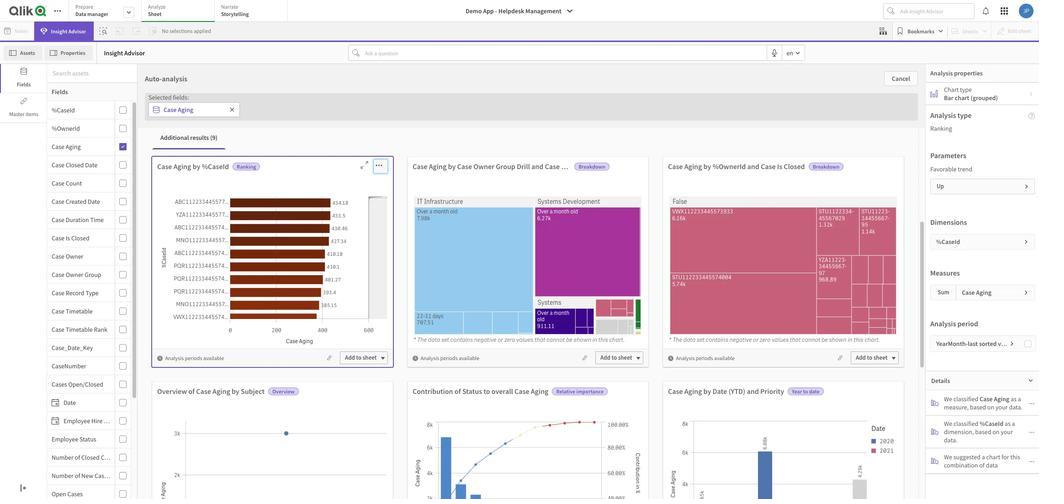 Task type: vqa. For each thing, say whether or not it's contained in the screenshot.
Case Owner
yes



Task type: describe. For each thing, give the bounding box(es) containing it.
based for %caseid
[[975, 428, 991, 436]]

0 horizontal spatial values
[[516, 336, 533, 344]]

date button
[[47, 398, 113, 407]]

case_date_key menu item
[[47, 339, 131, 357]]

aging inside menu item
[[66, 142, 81, 151]]

by for case aging by %caseid
[[193, 162, 200, 171]]

data for 1st add to sheet button from the right
[[683, 336, 695, 344]]

employee for employee status
[[52, 435, 78, 443]]

2 horizontal spatial values
[[998, 340, 1016, 348]]

case owner
[[52, 252, 83, 260]]

2 the from the left
[[673, 336, 682, 344]]

employee hire date button
[[47, 417, 121, 425]]

employee for employee hire date
[[64, 417, 90, 425]]

2 set from the left
[[697, 336, 704, 344]]

master items
[[9, 111, 38, 117]]

* inside open cases vs duration * bubble size represents number of high priority open cases
[[5, 154, 8, 163]]

dimension,
[[944, 428, 974, 436]]

parameters
[[931, 151, 966, 160]]

periods for case
[[440, 354, 458, 361]]

1 vertical spatial insight advisor
[[104, 49, 145, 57]]

number of new cases
[[52, 471, 110, 480]]

we classified %caseid
[[944, 420, 1004, 428]]

%ownerid button
[[47, 124, 113, 132]]

1 horizontal spatial priority
[[760, 387, 784, 396]]

sum button
[[931, 285, 957, 300]]

auto-
[[145, 74, 162, 83]]

1 horizontal spatial *
[[413, 336, 416, 344]]

1 horizontal spatial insight
[[104, 49, 123, 57]]

number of closed cases
[[52, 453, 116, 461]]

1 in from the left
[[592, 336, 597, 344]]

case record type menu item
[[47, 284, 131, 302]]

vs
[[45, 144, 52, 154]]

results
[[190, 134, 209, 142]]

3 add to sheet from the left
[[856, 354, 888, 362]]

of for number of new cases
[[75, 471, 80, 480]]

shown for 1st add to sheet button from the right
[[829, 336, 847, 344]]

1 vertical spatial time
[[101, 388, 117, 398]]

0 vertical spatial group
[[496, 162, 515, 171]]

cases up the date button
[[62, 388, 82, 398]]

measure,
[[944, 403, 969, 411]]

periods for %caseid
[[185, 354, 202, 361]]

menu inside application
[[47, 101, 138, 499]]

number of new cases menu item
[[47, 467, 131, 485]]

3 sheet from the left
[[874, 354, 888, 362]]

yearmonth-
[[936, 340, 968, 348]]

zero for 1st add to sheet button from the right
[[760, 336, 771, 344]]

classified for dimension,
[[954, 420, 979, 428]]

we suggested a chart for this combination of data button
[[926, 448, 1039, 473]]

case timetable menu item
[[47, 302, 131, 320]]

142 button
[[347, 63, 685, 140]]

employee status menu item
[[47, 430, 131, 448]]

drill
[[517, 162, 530, 171]]

available for case
[[459, 354, 479, 361]]

properties button
[[44, 45, 93, 60]]

narrate storytelling
[[221, 3, 249, 17]]

number
[[78, 154, 101, 163]]

case created date menu item
[[47, 192, 131, 211]]

hire
[[91, 417, 102, 425]]

combination
[[944, 461, 978, 469]]

cancel
[[892, 74, 910, 83]]

data for add to sheet button corresponding to case aging by case owner group drill and case timetable
[[428, 336, 440, 344]]

case owner group menu item
[[47, 266, 131, 284]]

1 horizontal spatial this
[[854, 336, 863, 344]]

%caseid inside menu item
[[52, 106, 75, 114]]

bar
[[944, 94, 954, 102]]

overview for overview
[[272, 388, 295, 395]]

properties
[[61, 49, 85, 56]]

additional
[[160, 134, 189, 142]]

case duration time button
[[47, 215, 113, 224]]

duration inside open cases vs duration * bubble size represents number of high priority open cases
[[54, 144, 83, 154]]

details
[[931, 377, 950, 385]]

we suggested a chart for this combination of data
[[944, 453, 1020, 469]]

small image inside the we suggested a chart for this combination of data button
[[1029, 459, 1035, 464]]

open cases button
[[47, 490, 113, 498]]

your for we classified %caseid
[[1001, 428, 1013, 436]]

2 contains from the left
[[706, 336, 728, 344]]

open for open cases vs duration * bubble size represents number of high priority open cases
[[5, 144, 22, 154]]

breakdown for case aging by case owner group drill and case timetable
[[579, 163, 606, 170]]

case timetable
[[52, 307, 93, 315]]

2 negative from the left
[[729, 336, 752, 344]]

time inside menu item
[[90, 215, 104, 224]]

high priority cases 72
[[91, 65, 256, 138]]

1 vertical spatial advisor
[[124, 49, 145, 57]]

priority
[[124, 154, 146, 163]]

1 contains from the left
[[450, 336, 473, 344]]

demo app - helpdesk management
[[466, 7, 562, 15]]

zero for add to sheet button corresponding to case aging by case owner group drill and case timetable
[[504, 336, 515, 344]]

cases inside "menu item"
[[67, 490, 83, 498]]

chart
[[944, 85, 959, 94]]

selections tool image
[[880, 27, 887, 35]]

sorted
[[979, 340, 997, 348]]

more image
[[372, 161, 386, 170]]

3 analysis periods available from the left
[[676, 354, 735, 361]]

chart for (grouped)
[[955, 94, 970, 102]]

case duration time menu item
[[47, 211, 131, 229]]

case aging button
[[47, 142, 113, 151]]

selected
[[149, 93, 172, 101]]

up button
[[931, 179, 1035, 194]]

cases open/closed menu item
[[47, 375, 131, 394]]

trend
[[958, 165, 973, 173]]

%caseid down the as a measure, based on your data. at the bottom of the page
[[980, 420, 1004, 428]]

open/closed
[[68, 380, 103, 388]]

owner for case owner group
[[66, 270, 83, 279]]

1 horizontal spatial ranking
[[931, 124, 952, 133]]

year
[[792, 388, 802, 395]]

3 periods from the left
[[696, 354, 713, 361]]

1 horizontal spatial fields
[[52, 88, 68, 96]]

help image
[[1029, 113, 1035, 119]]

year to date
[[792, 388, 820, 395]]

number of closed cases button
[[47, 453, 121, 461]]

advisor inside dropdown button
[[68, 28, 86, 35]]

items
[[26, 111, 38, 117]]

open for open & resolved cases over time
[[5, 388, 22, 398]]

1 horizontal spatial %ownerid
[[713, 162, 746, 171]]

a inside we suggested a chart for this combination of data
[[982, 453, 985, 461]]

high
[[91, 65, 132, 90]]

(9)
[[210, 134, 218, 142]]

case is closed menu item
[[47, 229, 131, 247]]

resolved
[[30, 388, 60, 398]]

analysis periods available for case
[[421, 354, 479, 361]]

1 cannot from the left
[[546, 336, 565, 344]]

number of new cases button
[[47, 471, 115, 480]]

1 or from the left
[[497, 336, 503, 344]]

open cases vs duration * bubble size represents number of high priority open cases
[[5, 144, 181, 163]]

case timetable rank
[[52, 325, 107, 333]]

2 horizontal spatial *
[[669, 336, 671, 344]]

case timetable rank menu item
[[47, 320, 131, 339]]

analyze
[[148, 3, 166, 10]]

of for overview of case aging by subject
[[188, 387, 195, 396]]

storytelling
[[221, 11, 249, 17]]

open cases
[[52, 490, 83, 498]]

employee status button
[[47, 435, 113, 443]]

casenumber
[[52, 362, 86, 370]]

full screen image
[[357, 160, 372, 170]]

james peterson image
[[1019, 4, 1034, 18]]

cancel button
[[884, 71, 918, 86]]

number for number of closed cases
[[52, 453, 74, 461]]

case created date
[[52, 197, 100, 205]]

0 horizontal spatial fields
[[17, 81, 31, 88]]

add to sheet button for case aging by %caseid
[[340, 352, 388, 364]]

date menu item
[[47, 394, 131, 412]]

contribution of status to overall case aging
[[413, 387, 549, 396]]

analysis period
[[931, 319, 978, 328]]

case inside 'menu item'
[[52, 234, 64, 242]]

we classified case aging
[[944, 395, 1010, 403]]

insight advisor button
[[34, 21, 94, 41]]

0 horizontal spatial this
[[598, 336, 608, 344]]

overview of case aging by subject
[[157, 387, 265, 396]]

en
[[787, 49, 793, 57]]

classified for measure,
[[954, 395, 979, 403]]

cases inside open cases vs duration * bubble size represents number of high priority open cases
[[24, 144, 44, 154]]

small image for %caseid
[[1024, 239, 1029, 245]]

for
[[1002, 453, 1009, 461]]

additional results (9)
[[160, 134, 218, 142]]

as a dimension, based on your data.
[[944, 420, 1015, 444]]

application containing 72
[[0, 0, 1039, 499]]

case owner group button
[[47, 270, 113, 279]]

yearmonth-last sorted values
[[936, 340, 1016, 348]]

suggested
[[954, 453, 981, 461]]

priority for 72
[[136, 65, 200, 90]]

smart search image
[[100, 27, 107, 35]]

status inside menu item
[[80, 435, 96, 443]]

case closed date button
[[47, 161, 113, 169]]

sheet for case aging by %caseid
[[363, 354, 377, 362]]

case is closed
[[52, 234, 89, 242]]

3 available from the left
[[714, 354, 735, 361]]

1 vertical spatial ranking
[[237, 163, 256, 170]]

0 vertical spatial owner
[[474, 162, 495, 171]]

properties
[[954, 69, 983, 77]]

deselect field image
[[229, 107, 235, 112]]

case owner button
[[47, 252, 113, 260]]

a for as a measure, based on your data.
[[1018, 395, 1021, 403]]

breakdown for case aging by %ownerid and case is closed
[[813, 163, 840, 170]]

2 that from the left
[[790, 336, 801, 344]]

2 * the data set contains negative or zero values that cannot be shown in this chart. from the left
[[669, 336, 880, 344]]

over
[[83, 388, 99, 398]]

insight inside dropdown button
[[51, 28, 67, 35]]

type for analysis
[[958, 111, 972, 120]]

case_date_key
[[52, 343, 93, 352]]



Task type: locate. For each thing, give the bounding box(es) containing it.
Ask Insight Advisor text field
[[899, 4, 974, 18]]

we for as a measure, based on your data.
[[944, 395, 952, 403]]

by for case aging by date (ytd) and priority
[[704, 387, 711, 396]]

insight down smart search image
[[104, 49, 123, 57]]

your up for
[[1001, 428, 1013, 436]]

owner left "drill"
[[474, 162, 495, 171]]

1 horizontal spatial add to sheet
[[601, 354, 632, 362]]

employee hire date menu item
[[47, 412, 131, 430]]

0 horizontal spatial case aging
[[52, 142, 81, 151]]

fields:
[[173, 93, 189, 101]]

analyze image
[[931, 399, 939, 407]]

we for as a dimension, based on your data.
[[944, 420, 952, 428]]

small image for details
[[1028, 378, 1034, 383]]

0 horizontal spatial * the data set contains negative or zero values that cannot be shown in this chart.
[[413, 336, 625, 344]]

0 vertical spatial a
[[1018, 395, 1021, 403]]

no
[[162, 27, 169, 34]]

case record type
[[52, 289, 99, 297]]

0 vertical spatial insight advisor
[[51, 28, 86, 35]]

number down employee status
[[52, 453, 74, 461]]

0 horizontal spatial is
[[66, 234, 70, 242]]

cases inside menu item
[[101, 453, 116, 461]]

as down the as a measure, based on your data. at the bottom of the page
[[1005, 420, 1011, 428]]

of inside menu item
[[75, 471, 80, 480]]

1 analysis periods available from the left
[[165, 354, 224, 361]]

1 classified from the top
[[954, 395, 979, 403]]

bar chart image
[[931, 90, 938, 97]]

is
[[777, 162, 782, 171], [66, 234, 70, 242]]

2 chart. from the left
[[865, 336, 880, 344]]

your inside the as a measure, based on your data.
[[996, 403, 1008, 411]]

-
[[495, 7, 497, 15]]

a right we classified case aging
[[1018, 395, 1021, 403]]

2 analyze image from the top
[[931, 457, 939, 465]]

your inside as a dimension, based on your data.
[[1001, 428, 1013, 436]]

application
[[0, 0, 1039, 499]]

0 vertical spatial based
[[970, 403, 986, 411]]

your
[[996, 403, 1008, 411], [1001, 428, 1013, 436]]

2 horizontal spatial analysis periods available
[[676, 354, 735, 361]]

2 horizontal spatial available
[[714, 354, 735, 361]]

type for chart
[[960, 85, 972, 94]]

by for case aging by case owner group drill and case timetable
[[448, 162, 456, 171]]

cannot
[[546, 336, 565, 344], [802, 336, 820, 344]]

%ownerid menu item
[[47, 119, 131, 138]]

we right analyze image
[[944, 395, 952, 403]]

add to sheet for case aging by case owner group drill and case timetable
[[601, 354, 632, 362]]

add for case aging by %caseid
[[345, 354, 355, 362]]

add for case aging by case owner group drill and case timetable
[[601, 354, 611, 362]]

open for open cases
[[52, 490, 66, 498]]

analyze image left dimension,
[[931, 428, 939, 436]]

available up contribution of status to overall case aging
[[459, 354, 479, 361]]

date inside menu item
[[85, 161, 97, 169]]

as inside the as a measure, based on your data.
[[1011, 395, 1017, 403]]

2 we from the top
[[944, 420, 952, 428]]

0 horizontal spatial or
[[497, 336, 503, 344]]

1 periods from the left
[[185, 354, 202, 361]]

2 add to sheet from the left
[[601, 354, 632, 362]]

low priority cases 203
[[778, 65, 939, 138]]

owner up record
[[66, 270, 83, 279]]

timetable inside case timetable rank menu item
[[66, 325, 93, 333]]

2 horizontal spatial periods
[[696, 354, 713, 361]]

1 horizontal spatial chart
[[987, 453, 1001, 461]]

data. up suggested
[[944, 436, 958, 444]]

Ask a question text field
[[363, 45, 767, 60]]

1 horizontal spatial add
[[601, 354, 611, 362]]

2 vertical spatial case aging
[[962, 288, 992, 297]]

prepare data manager
[[75, 3, 108, 17]]

of for contribution of status to overall case aging
[[455, 387, 461, 396]]

2 classified from the top
[[954, 420, 979, 428]]

analysis
[[162, 74, 187, 83]]

chart left for
[[987, 453, 1001, 461]]

%ownerid
[[52, 124, 80, 132], [713, 162, 746, 171]]

case timetable rank button
[[47, 325, 113, 333]]

of for number of closed cases
[[75, 453, 80, 461]]

case aging up represents
[[52, 142, 81, 151]]

cases open/closed
[[52, 380, 103, 388]]

case count menu item
[[47, 174, 131, 192]]

cases up deselect field icon
[[204, 65, 256, 90]]

based for case aging
[[970, 403, 986, 411]]

0 horizontal spatial sheet
[[363, 354, 377, 362]]

0 vertical spatial data.
[[1009, 403, 1023, 411]]

1 chart. from the left
[[609, 336, 625, 344]]

2 available from the left
[[459, 354, 479, 361]]

cases right new
[[95, 471, 110, 480]]

is inside 'menu item'
[[66, 234, 70, 242]]

2 horizontal spatial add to sheet
[[856, 354, 888, 362]]

0 vertical spatial advisor
[[68, 28, 86, 35]]

values
[[516, 336, 533, 344], [772, 336, 789, 344], [998, 340, 1016, 348]]

closed inside menu item
[[81, 453, 100, 461]]

open down "number of new cases" on the left of the page
[[52, 490, 66, 498]]

master
[[9, 111, 25, 117]]

menu
[[47, 101, 138, 499]]

rank
[[94, 325, 107, 333]]

demo app - helpdesk management button
[[460, 4, 579, 18]]

1 horizontal spatial contains
[[706, 336, 728, 344]]

insight up properties button
[[51, 28, 67, 35]]

type
[[960, 85, 972, 94], [958, 111, 972, 120]]

breakdown
[[579, 163, 606, 170], [813, 163, 840, 170]]

on up we classified %caseid
[[988, 403, 995, 411]]

%caseid up %ownerid button
[[52, 106, 75, 114]]

0 horizontal spatial negative
[[474, 336, 496, 344]]

&
[[24, 388, 29, 398]]

0 horizontal spatial data.
[[944, 436, 958, 444]]

1 vertical spatial %ownerid
[[713, 162, 746, 171]]

1 horizontal spatial the
[[673, 336, 682, 344]]

fields button
[[0, 64, 47, 93], [1, 64, 47, 93], [47, 83, 138, 101]]

represents
[[44, 154, 76, 163]]

small image
[[1029, 91, 1034, 97], [1024, 181, 1030, 192], [1024, 239, 1029, 245], [1028, 378, 1034, 383], [1029, 430, 1035, 435]]

1 vertical spatial insight
[[104, 49, 123, 57]]

2 master items button from the left
[[1, 94, 47, 122]]

2 zero from the left
[[760, 336, 771, 344]]

priority inside high priority cases 72
[[136, 65, 200, 90]]

chart for for
[[987, 453, 1001, 461]]

1 horizontal spatial cannot
[[802, 336, 820, 344]]

relative importance
[[556, 388, 604, 395]]

1 vertical spatial timetable
[[66, 307, 93, 315]]

data. for as a measure, based on your data.
[[1009, 403, 1023, 411]]

add to sheet button for case aging by case owner group drill and case timetable
[[596, 352, 643, 364]]

menu containing %caseid
[[47, 101, 138, 499]]

closed inside menu item
[[66, 161, 84, 169]]

1 add from the left
[[345, 354, 355, 362]]

0 horizontal spatial *
[[5, 154, 8, 163]]

2 number from the top
[[52, 471, 74, 480]]

1 horizontal spatial analysis periods available
[[421, 354, 479, 361]]

0 horizontal spatial the
[[417, 336, 427, 344]]

created
[[66, 197, 86, 205]]

0 vertical spatial chart
[[955, 94, 970, 102]]

tab list
[[69, 0, 291, 23]]

on
[[988, 403, 995, 411], [993, 428, 1000, 436]]

1 horizontal spatial available
[[459, 354, 479, 361]]

auto-analysis
[[145, 74, 187, 83]]

0 horizontal spatial cannot
[[546, 336, 565, 344]]

1 set from the left
[[441, 336, 449, 344]]

data.
[[1009, 403, 1023, 411], [944, 436, 958, 444]]

1 vertical spatial as
[[1005, 420, 1011, 428]]

1 vertical spatial classified
[[954, 420, 979, 428]]

as for %caseid
[[1005, 420, 1011, 428]]

duration
[[54, 144, 83, 154], [66, 215, 89, 224]]

analyze image left combination
[[931, 457, 939, 465]]

classified
[[954, 395, 979, 403], [954, 420, 979, 428]]

as right we classified case aging
[[1011, 395, 1017, 403]]

prepare
[[75, 3, 93, 10]]

1 horizontal spatial advisor
[[124, 49, 145, 57]]

1 horizontal spatial that
[[790, 336, 801, 344]]

assets button
[[4, 45, 42, 60]]

duration inside menu item
[[66, 215, 89, 224]]

data
[[75, 11, 86, 17]]

add to sheet
[[345, 354, 377, 362], [601, 354, 632, 362], [856, 354, 888, 362]]

selections
[[170, 27, 193, 34]]

(ytd)
[[729, 387, 746, 396]]

tab list inside application
[[69, 0, 291, 23]]

3 add from the left
[[856, 354, 866, 362]]

1 horizontal spatial in
[[848, 336, 852, 344]]

1 vertical spatial analyze image
[[931, 457, 939, 465]]

small image
[[1024, 290, 1029, 295], [1010, 341, 1015, 346], [157, 355, 163, 361], [413, 355, 418, 361], [668, 355, 674, 361], [1029, 401, 1035, 406], [1029, 459, 1035, 464]]

a inside as a dimension, based on your data.
[[1012, 420, 1015, 428]]

analyze image
[[931, 428, 939, 436], [931, 457, 939, 465]]

1 horizontal spatial be
[[821, 336, 828, 344]]

high
[[110, 154, 123, 163]]

case timetable button
[[47, 307, 113, 315]]

1 horizontal spatial sheet
[[618, 354, 632, 362]]

bookmarks button
[[895, 24, 946, 38]]

a inside the as a measure, based on your data.
[[1018, 395, 1021, 403]]

periods
[[185, 354, 202, 361], [440, 354, 458, 361], [696, 354, 713, 361]]

on down the as a measure, based on your data. at the bottom of the page
[[993, 428, 1000, 436]]

group left "drill"
[[496, 162, 515, 171]]

1 vertical spatial duration
[[66, 215, 89, 224]]

case aging up period
[[962, 288, 992, 297]]

periods up case aging by date (ytd) and priority
[[696, 354, 713, 361]]

1 vertical spatial on
[[993, 428, 1000, 436]]

1 horizontal spatial insight advisor
[[104, 49, 145, 57]]

owner inside menu item
[[66, 270, 83, 279]]

classified up we classified %caseid
[[954, 395, 979, 403]]

2 cannot from the left
[[802, 336, 820, 344]]

%caseid menu item
[[47, 101, 131, 119]]

2 vertical spatial owner
[[66, 270, 83, 279]]

number up open cases
[[52, 471, 74, 480]]

type down chart type bar chart (grouped)
[[958, 111, 972, 120]]

casenumber menu item
[[47, 357, 131, 375]]

open inside open cases vs duration * bubble size represents number of high priority open cases
[[5, 144, 22, 154]]

type right chart
[[960, 85, 972, 94]]

of
[[102, 154, 108, 163], [188, 387, 195, 396], [455, 387, 461, 396], [75, 453, 80, 461], [980, 461, 985, 469], [75, 471, 80, 480]]

1 horizontal spatial add to sheet button
[[596, 352, 643, 364]]

timetable for case timetable
[[66, 307, 93, 315]]

based up we classified %caseid
[[970, 403, 986, 411]]

0 horizontal spatial advisor
[[68, 28, 86, 35]]

fields up master items
[[17, 81, 31, 88]]

sheet for case aging by case owner group drill and case timetable
[[618, 354, 632, 362]]

case inside menu item
[[52, 307, 64, 315]]

we down measure,
[[944, 420, 952, 428]]

2 vertical spatial a
[[982, 453, 985, 461]]

date for case created date
[[88, 197, 100, 205]]

case created date button
[[47, 197, 113, 205]]

small image inside up button
[[1024, 181, 1030, 192]]

overview
[[157, 387, 187, 396], [272, 388, 295, 395]]

%caseid button
[[47, 106, 113, 114]]

1 vertical spatial employee
[[52, 435, 78, 443]]

employee inside menu item
[[64, 417, 90, 425]]

1 vertical spatial case aging
[[52, 142, 81, 151]]

Search assets text field
[[47, 65, 138, 81]]

1 * the data set contains negative or zero values that cannot be shown in this chart. from the left
[[413, 336, 625, 344]]

group up type
[[85, 270, 101, 279]]

cases
[[164, 154, 181, 163]]

add to sheet for case aging by %caseid
[[345, 354, 377, 362]]

on inside as a dimension, based on your data.
[[993, 428, 1000, 436]]

open left &
[[5, 388, 22, 398]]

2 horizontal spatial sheet
[[874, 354, 888, 362]]

1 available from the left
[[203, 354, 224, 361]]

advisor
[[68, 28, 86, 35], [124, 49, 145, 57]]

classified down measure,
[[954, 420, 979, 428]]

1 horizontal spatial * the data set contains negative or zero values that cannot be shown in this chart.
[[669, 336, 880, 344]]

case_date_key button
[[47, 343, 113, 352]]

your for we classified case aging
[[996, 403, 1008, 411]]

1 horizontal spatial case aging
[[164, 106, 193, 114]]

0 horizontal spatial add to sheet
[[345, 354, 377, 362]]

chart right the bar
[[955, 94, 970, 102]]

a right suggested
[[982, 453, 985, 461]]

insight advisor inside dropdown button
[[51, 28, 86, 35]]

tab list containing prepare
[[69, 0, 291, 23]]

number inside menu item
[[52, 453, 74, 461]]

case closed date menu item
[[47, 156, 131, 174]]

shown for add to sheet button corresponding to case aging by case owner group drill and case timetable
[[573, 336, 591, 344]]

closed inside 'menu item'
[[71, 234, 89, 242]]

0 vertical spatial ranking
[[931, 124, 952, 133]]

insight advisor up high
[[104, 49, 145, 57]]

subject
[[241, 387, 265, 396]]

1 zero from the left
[[504, 336, 515, 344]]

cases down employee status menu item
[[101, 453, 116, 461]]

available
[[203, 354, 224, 361], [459, 354, 479, 361], [714, 354, 735, 361]]

on for case
[[988, 403, 995, 411]]

1 add to sheet from the left
[[345, 354, 377, 362]]

as for case aging
[[1011, 395, 1017, 403]]

0 vertical spatial your
[[996, 403, 1008, 411]]

case aging by case owner group drill and case timetable
[[413, 162, 593, 171]]

available up case aging by date (ytd) and priority
[[714, 354, 735, 361]]

selected fields:
[[149, 93, 189, 101]]

additional results (9) button
[[153, 127, 225, 149]]

analyze image for we suggested a chart for this combination of data
[[931, 457, 939, 465]]

%caseid down (9)
[[202, 162, 229, 171]]

1 we from the top
[[944, 395, 952, 403]]

case owner menu item
[[47, 247, 131, 266]]

2 add to sheet button from the left
[[596, 352, 643, 364]]

of inside we suggested a chart for this combination of data
[[980, 461, 985, 469]]

1 shown from the left
[[573, 336, 591, 344]]

open left size
[[5, 144, 22, 154]]

timetable inside 'case timetable' menu item
[[66, 307, 93, 315]]

1 horizontal spatial is
[[777, 162, 782, 171]]

data inside we suggested a chart for this combination of data
[[986, 461, 998, 469]]

casenumber button
[[47, 362, 113, 370]]

owner inside menu item
[[66, 252, 83, 260]]

employee inside menu item
[[52, 435, 78, 443]]

0 vertical spatial classified
[[954, 395, 979, 403]]

2 horizontal spatial add to sheet button
[[851, 352, 899, 364]]

1 horizontal spatial set
[[697, 336, 704, 344]]

employee up employee status
[[64, 417, 90, 425]]

1 horizontal spatial values
[[772, 336, 789, 344]]

3 we from the top
[[944, 453, 952, 461]]

insight advisor down data
[[51, 28, 86, 35]]

analyze sheet
[[148, 3, 166, 17]]

1 horizontal spatial status
[[462, 387, 482, 396]]

2 shown from the left
[[829, 336, 847, 344]]

2 or from the left
[[753, 336, 758, 344]]

fields up %caseid button
[[52, 88, 68, 96]]

2 add from the left
[[601, 354, 611, 362]]

data. for as a dimension, based on your data.
[[944, 436, 958, 444]]

case aging by %ownerid and case is closed
[[668, 162, 805, 171]]

chart inside we suggested a chart for this combination of data
[[987, 453, 1001, 461]]

chart inside chart type bar chart (grouped)
[[955, 94, 970, 102]]

1 negative from the left
[[474, 336, 496, 344]]

case aging menu item
[[47, 138, 131, 156]]

number for number of new cases
[[52, 471, 74, 480]]

insight advisor
[[51, 28, 86, 35], [104, 49, 145, 57]]

3 add to sheet button from the left
[[851, 352, 899, 364]]

date for employee hire date
[[104, 417, 116, 425]]

this inside we suggested a chart for this combination of data
[[1011, 453, 1020, 461]]

your up we classified %caseid
[[996, 403, 1008, 411]]

overview for overview of case aging by subject
[[157, 387, 187, 396]]

count
[[66, 179, 82, 187]]

duration up case closed date
[[54, 144, 83, 154]]

case aging down fields:
[[164, 106, 193, 114]]

1 vertical spatial owner
[[66, 252, 83, 260]]

bookmarks
[[908, 28, 935, 35]]

1 breakdown from the left
[[579, 163, 606, 170]]

1 horizontal spatial negative
[[729, 336, 752, 344]]

based right dimension,
[[975, 428, 991, 436]]

72
[[152, 90, 196, 138]]

that
[[534, 336, 545, 344], [790, 336, 801, 344]]

cases inside high priority cases 72
[[204, 65, 256, 90]]

insight
[[51, 28, 67, 35], [104, 49, 123, 57]]

data. inside as a dimension, based on your data.
[[944, 436, 958, 444]]

periods up contribution
[[440, 354, 458, 361]]

analysis periods available up case aging by date (ytd) and priority
[[676, 354, 735, 361]]

1 be from the left
[[566, 336, 572, 344]]

owner for case owner
[[66, 252, 83, 260]]

1 horizontal spatial chart.
[[865, 336, 880, 344]]

small image for up
[[1024, 181, 1030, 192]]

2 periods from the left
[[440, 354, 458, 361]]

advisor up "auto-"
[[124, 49, 145, 57]]

based inside as a dimension, based on your data.
[[975, 428, 991, 436]]

analyze image for we classified
[[931, 428, 939, 436]]

date for case closed date
[[85, 161, 97, 169]]

data. inside the as a measure, based on your data.
[[1009, 403, 1023, 411]]

open cases menu item
[[47, 485, 131, 499]]

2 horizontal spatial case aging
[[962, 288, 992, 297]]

number inside menu item
[[52, 471, 74, 480]]

open inside "menu item"
[[52, 490, 66, 498]]

fields
[[17, 81, 31, 88], [52, 88, 68, 96]]

1 horizontal spatial zero
[[760, 336, 771, 344]]

manager
[[87, 11, 108, 17]]

a for as a dimension, based on your data.
[[1012, 420, 1015, 428]]

of inside menu item
[[75, 453, 80, 461]]

to
[[356, 354, 362, 362], [612, 354, 617, 362], [867, 354, 873, 362], [484, 387, 490, 396], [803, 388, 808, 395]]

of inside open cases vs duration * bubble size represents number of high priority open cases
[[102, 154, 108, 163]]

0 vertical spatial as
[[1011, 395, 1017, 403]]

analysis periods available up overview of case aging by subject
[[165, 354, 224, 361]]

0 vertical spatial is
[[777, 162, 782, 171]]

type inside chart type bar chart (grouped)
[[960, 85, 972, 94]]

cases inside low priority cases 203
[[887, 65, 939, 90]]

duration down 'created'
[[66, 215, 89, 224]]

1 vertical spatial a
[[1012, 420, 1015, 428]]

1 vertical spatial status
[[80, 435, 96, 443]]

as inside as a dimension, based on your data.
[[1005, 420, 1011, 428]]

cases inside menu item
[[95, 471, 110, 480]]

1 analyze image from the top
[[931, 428, 939, 436]]

periods up overview of case aging by subject
[[185, 354, 202, 361]]

%caseid down dimensions on the top right of the page
[[936, 238, 960, 246]]

2 analysis periods available from the left
[[421, 354, 479, 361]]

or
[[497, 336, 503, 344], [753, 336, 758, 344]]

0 vertical spatial we
[[944, 395, 952, 403]]

1 horizontal spatial data.
[[1009, 403, 1023, 411]]

case duration time
[[52, 215, 104, 224]]

employee down "employee hire date" button
[[52, 435, 78, 443]]

analysis properties
[[931, 69, 983, 77]]

0 vertical spatial timetable
[[561, 162, 593, 171]]

2 vertical spatial we
[[944, 453, 952, 461]]

0 vertical spatial status
[[462, 387, 482, 396]]

data. up as a dimension, based on your data.
[[1009, 403, 1023, 411]]

master items button
[[0, 94, 47, 122], [1, 94, 47, 122]]

on inside the as a measure, based on your data.
[[988, 403, 995, 411]]

0 horizontal spatial add
[[345, 354, 355, 362]]

1 vertical spatial type
[[958, 111, 972, 120]]

1 number from the top
[[52, 453, 74, 461]]

case count button
[[47, 179, 113, 187]]

2 in from the left
[[848, 336, 852, 344]]

2 breakdown from the left
[[813, 163, 840, 170]]

time right "over"
[[101, 388, 117, 398]]

0 horizontal spatial insight
[[51, 28, 67, 35]]

cases left chart
[[887, 65, 939, 90]]

employee
[[64, 417, 90, 425], [52, 435, 78, 443]]

owner up case owner group
[[66, 252, 83, 260]]

negative
[[474, 336, 496, 344], [729, 336, 752, 344]]

2 be from the left
[[821, 336, 828, 344]]

%ownerid inside menu item
[[52, 124, 80, 132]]

1 add to sheet button from the left
[[340, 352, 388, 364]]

on for %caseid
[[993, 428, 1000, 436]]

new
[[81, 471, 93, 480]]

a down the as a measure, based on your data. at the bottom of the page
[[1012, 420, 1015, 428]]

time down case created date menu item in the top of the page
[[90, 215, 104, 224]]

cases left vs
[[24, 144, 44, 154]]

0 vertical spatial analyze image
[[931, 428, 939, 436]]

1 the from the left
[[417, 336, 427, 344]]

cases down casenumber
[[52, 380, 67, 388]]

0 horizontal spatial available
[[203, 354, 224, 361]]

2 sheet from the left
[[618, 354, 632, 362]]

status down employee hire date menu item
[[80, 435, 96, 443]]

0 vertical spatial duration
[[54, 144, 83, 154]]

analysis periods available up contribution
[[421, 354, 479, 361]]

group inside case owner group menu item
[[85, 270, 101, 279]]

cases inside menu item
[[52, 380, 67, 388]]

advisor down data
[[68, 28, 86, 35]]

0 horizontal spatial data
[[428, 336, 440, 344]]

0 vertical spatial open
[[5, 144, 22, 154]]

priority inside low priority cases 203
[[819, 65, 883, 90]]

status left overall
[[462, 387, 482, 396]]

based inside the as a measure, based on your data.
[[970, 403, 986, 411]]

demo
[[466, 7, 482, 15]]

by for case aging by %ownerid and case is closed
[[704, 162, 711, 171]]

0 horizontal spatial analysis periods available
[[165, 354, 224, 361]]

app
[[483, 7, 494, 15]]

shown
[[573, 336, 591, 344], [829, 336, 847, 344]]

1 horizontal spatial periods
[[440, 354, 458, 361]]

analysis periods available for %caseid
[[165, 354, 224, 361]]

case record type button
[[47, 289, 113, 297]]

number of closed cases menu item
[[47, 448, 131, 467]]

2 horizontal spatial this
[[1011, 453, 1020, 461]]

available for %caseid
[[203, 354, 224, 361]]

available up overview of case aging by subject
[[203, 354, 224, 361]]

1 sheet from the left
[[363, 354, 377, 362]]

priority for 203
[[819, 65, 883, 90]]

add to sheet button
[[340, 352, 388, 364], [596, 352, 643, 364], [851, 352, 899, 364]]

2 vertical spatial timetable
[[66, 325, 93, 333]]

1 master items button from the left
[[0, 94, 47, 122]]

we inside we suggested a chart for this combination of data
[[944, 453, 952, 461]]

cases down number of new cases button
[[67, 490, 83, 498]]

contains
[[450, 336, 473, 344], [706, 336, 728, 344]]

case aging by %caseid
[[157, 162, 229, 171]]

1 that from the left
[[534, 336, 545, 344]]

case aging inside menu item
[[52, 142, 81, 151]]

timetable for case timetable rank
[[66, 325, 93, 333]]

we left suggested
[[944, 453, 952, 461]]

2 horizontal spatial add
[[856, 354, 866, 362]]



